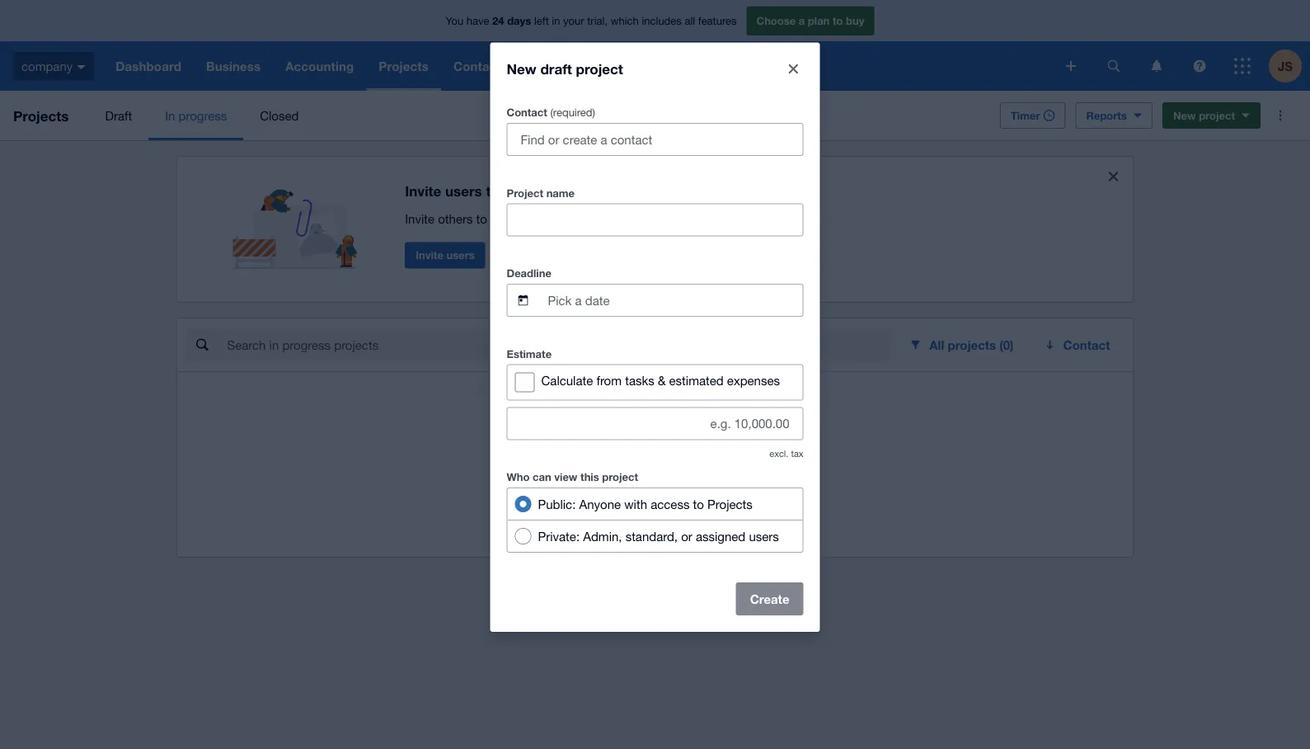 Task type: vqa. For each thing, say whether or not it's contained in the screenshot.
leftmost the &
no



Task type: describe. For each thing, give the bounding box(es) containing it.
2 horizontal spatial svg image
[[1235, 58, 1251, 74]]

deadline
[[507, 267, 552, 279]]

draft link
[[89, 91, 149, 140]]

progress
[[179, 108, 227, 122]]

to inside js banner
[[833, 14, 843, 27]]

invite users link
[[405, 242, 486, 269]]

invite for invite users to projects
[[405, 183, 442, 199]]

the
[[663, 470, 680, 485]]

choose a plan to buy
[[757, 14, 865, 27]]

a for create
[[556, 470, 563, 485]]

from inside the new draft project dialog
[[597, 373, 622, 387]]

access
[[651, 496, 690, 511]]

Find or create a contact field
[[508, 124, 803, 155]]

contact for contact
[[1064, 337, 1111, 352]]

projects
[[948, 337, 997, 352]]

new draft project dialog
[[490, 42, 820, 632]]

all projects (0)
[[930, 337, 1014, 352]]

all projects (0) button
[[899, 328, 1027, 361]]

js button
[[1270, 41, 1311, 91]]

invite for invite others to use projects and assign and manage their user roles
[[405, 212, 435, 226]]

from inside create a new project from the add tasks, enter time and keep track of your spending
[[634, 470, 659, 485]]

assigned
[[696, 529, 746, 543]]

group inside the new draft project dialog
[[507, 487, 804, 552]]

1 horizontal spatial svg image
[[1152, 60, 1163, 72]]

invite users to projects image
[[233, 170, 366, 269]]

js
[[1279, 59, 1293, 73]]

invite users to projects
[[405, 183, 559, 199]]

includes
[[642, 14, 682, 27]]

your inside js banner
[[563, 14, 585, 27]]

to left use
[[476, 212, 487, 226]]

their
[[698, 212, 723, 226]]

24
[[493, 14, 504, 27]]

company
[[21, 59, 73, 73]]

you have 24 days left in your trial, which includes all features
[[446, 14, 737, 27]]

in progress
[[165, 108, 227, 122]]

tax
[[791, 448, 804, 458]]

estimated
[[669, 373, 724, 387]]

spending
[[754, 490, 806, 504]]

js banner
[[0, 0, 1311, 91]]

time
[[599, 490, 623, 504]]

projects inside the new draft project dialog
[[708, 496, 753, 511]]

invite users
[[416, 249, 475, 262]]

closed link
[[244, 91, 315, 140]]

have
[[467, 14, 490, 27]]

contact button
[[1034, 328, 1124, 361]]

and down name
[[563, 212, 584, 226]]

and right assign
[[626, 212, 647, 226]]

1 horizontal spatial svg image
[[1108, 60, 1121, 72]]

calculate from tasks & estimated expenses
[[542, 373, 780, 387]]

who
[[507, 470, 530, 483]]

(required)
[[551, 106, 596, 119]]

enter
[[568, 490, 596, 504]]

you
[[446, 14, 464, 27]]

closed
[[260, 108, 299, 122]]

Deadline field
[[546, 284, 803, 316]]

buy
[[846, 14, 865, 27]]

create for create
[[750, 591, 790, 606]]

reports button
[[1076, 102, 1153, 129]]

plan
[[808, 14, 830, 27]]

e.g. 10,000.00 field
[[508, 408, 803, 439]]

who can view this project
[[507, 470, 639, 483]]

projects down project name
[[514, 212, 559, 226]]

trial,
[[588, 14, 608, 27]]

users for invite users
[[447, 249, 475, 262]]

project inside create a new project from the add tasks, enter time and keep track of your spending
[[593, 470, 631, 485]]

projects down company
[[13, 107, 69, 124]]

your inside create a new project from the add tasks, enter time and keep track of your spending
[[727, 490, 751, 504]]

draft
[[105, 108, 132, 122]]

in
[[552, 14, 560, 27]]

admin,
[[583, 529, 622, 543]]

project name
[[507, 186, 575, 199]]

in progress link
[[149, 91, 244, 140]]

timer button
[[1001, 102, 1066, 129]]

use
[[491, 212, 511, 226]]

keep
[[651, 490, 678, 504]]

can
[[533, 470, 552, 483]]

manage
[[650, 212, 695, 226]]

estimate
[[507, 347, 552, 360]]



Task type: locate. For each thing, give the bounding box(es) containing it.
of
[[712, 490, 723, 504]]

contact for contact (required)
[[507, 106, 548, 119]]

to
[[833, 14, 843, 27], [486, 183, 500, 199], [476, 212, 487, 226], [693, 496, 704, 511]]

to inside the new draft project dialog
[[693, 496, 704, 511]]

users for invite users to projects
[[445, 183, 482, 199]]

new right reports 'popup button'
[[1174, 109, 1197, 122]]

public:
[[538, 496, 576, 511]]

invite
[[405, 183, 442, 199], [405, 212, 435, 226], [416, 249, 444, 262]]

add
[[505, 490, 528, 504]]

contact left (required)
[[507, 106, 548, 119]]

public: anyone with access to projects
[[538, 496, 753, 511]]

0 horizontal spatial from
[[597, 373, 622, 387]]

(0)
[[1000, 337, 1014, 352]]

1 vertical spatial users
[[447, 249, 475, 262]]

create inside create a new project from the add tasks, enter time and keep track of your spending
[[516, 470, 553, 485]]

private: admin, standard, or assigned users
[[538, 529, 779, 543]]

assign
[[587, 212, 623, 226]]

1 horizontal spatial from
[[634, 470, 659, 485]]

0 horizontal spatial new
[[507, 60, 537, 77]]

from left the
[[634, 470, 659, 485]]

users
[[445, 183, 482, 199], [447, 249, 475, 262], [749, 529, 779, 543]]

projects
[[13, 107, 69, 124], [504, 183, 559, 199], [514, 212, 559, 226], [708, 496, 753, 511]]

standard,
[[626, 529, 678, 543]]

0 horizontal spatial contact
[[507, 106, 548, 119]]

2 vertical spatial users
[[749, 529, 779, 543]]

new left draft
[[507, 60, 537, 77]]

reports
[[1087, 109, 1128, 122]]

and
[[563, 212, 584, 226], [626, 212, 647, 226], [627, 490, 647, 504]]

1 vertical spatial create
[[750, 591, 790, 606]]

new project
[[1174, 109, 1236, 122]]

1 horizontal spatial contact
[[1064, 337, 1111, 352]]

this
[[581, 470, 599, 483]]

projects up use
[[504, 183, 559, 199]]

new project button
[[1163, 102, 1261, 129]]

svg image up reports 'popup button'
[[1108, 60, 1121, 72]]

0 horizontal spatial create
[[516, 470, 553, 485]]

group
[[507, 487, 804, 552]]

0 vertical spatial a
[[799, 14, 805, 27]]

company button
[[0, 41, 103, 91]]

calculate
[[542, 373, 593, 387]]

new for new project
[[1174, 109, 1197, 122]]

0 vertical spatial create
[[516, 470, 553, 485]]

1 vertical spatial a
[[556, 470, 563, 485]]

invite for invite users
[[416, 249, 444, 262]]

your right of
[[727, 490, 751, 504]]

timer
[[1011, 109, 1041, 122]]

all
[[930, 337, 945, 352]]

tasks,
[[531, 490, 564, 504]]

create for create a new project from the add tasks, enter time and keep track of your spending
[[516, 470, 553, 485]]

contact inside popup button
[[1064, 337, 1111, 352]]

0 vertical spatial from
[[597, 373, 622, 387]]

user
[[726, 212, 750, 226]]

which
[[611, 14, 639, 27]]

and inside create a new project from the add tasks, enter time and keep track of your spending
[[627, 490, 647, 504]]

&
[[658, 373, 666, 387]]

a inside js banner
[[799, 14, 805, 27]]

from left tasks
[[597, 373, 622, 387]]

invite down others
[[416, 249, 444, 262]]

new
[[566, 470, 589, 485]]

0 horizontal spatial svg image
[[1067, 61, 1076, 71]]

new for new draft project
[[507, 60, 537, 77]]

1 vertical spatial new
[[1174, 109, 1197, 122]]

new
[[507, 60, 537, 77], [1174, 109, 1197, 122]]

svg image right company
[[77, 65, 85, 69]]

Project name field
[[508, 204, 803, 235]]

a
[[799, 14, 805, 27], [556, 470, 563, 485]]

0 vertical spatial invite
[[405, 183, 442, 199]]

in
[[165, 108, 175, 122]]

others
[[438, 212, 473, 226]]

contact (required)
[[507, 106, 596, 119]]

1 horizontal spatial create
[[750, 591, 790, 606]]

features
[[699, 14, 737, 27]]

close image
[[789, 64, 799, 74]]

excl.
[[770, 448, 789, 458]]

0 horizontal spatial svg image
[[77, 65, 85, 69]]

2 horizontal spatial svg image
[[1194, 60, 1206, 72]]

a left plan
[[799, 14, 805, 27]]

group containing public: anyone with access to projects
[[507, 487, 804, 552]]

all
[[685, 14, 696, 27]]

0 vertical spatial users
[[445, 183, 482, 199]]

from
[[597, 373, 622, 387], [634, 470, 659, 485]]

roles
[[753, 212, 780, 226]]

users inside the new draft project dialog
[[749, 529, 779, 543]]

projects up assigned
[[708, 496, 753, 511]]

svg image
[[1152, 60, 1163, 72], [1194, 60, 1206, 72], [1067, 61, 1076, 71]]

a right 'can'
[[556, 470, 563, 485]]

your right in at the top of the page
[[563, 14, 585, 27]]

0 horizontal spatial your
[[563, 14, 585, 27]]

name
[[547, 186, 575, 199]]

project inside popup button
[[1200, 109, 1236, 122]]

Search in progress projects search field
[[226, 329, 892, 360]]

project
[[507, 186, 544, 199]]

to up use
[[486, 183, 500, 199]]

1 vertical spatial contact
[[1064, 337, 1111, 352]]

new inside popup button
[[1174, 109, 1197, 122]]

create a new project from the add tasks, enter time and keep track of your spending
[[505, 470, 806, 504]]

0 vertical spatial contact
[[507, 106, 548, 119]]

and right time
[[627, 490, 647, 504]]

contact
[[507, 106, 548, 119], [1064, 337, 1111, 352]]

a for choose
[[799, 14, 805, 27]]

tasks
[[625, 373, 655, 387]]

your
[[563, 14, 585, 27], [727, 490, 751, 504]]

track
[[681, 490, 709, 504]]

with
[[625, 496, 648, 511]]

1 vertical spatial from
[[634, 470, 659, 485]]

svg image inside company popup button
[[77, 65, 85, 69]]

expenses
[[727, 373, 780, 387]]

view
[[555, 470, 578, 483]]

invite left others
[[405, 212, 435, 226]]

to left of
[[693, 496, 704, 511]]

draft
[[541, 60, 572, 77]]

users down spending
[[749, 529, 779, 543]]

days
[[507, 14, 531, 27]]

to left buy
[[833, 14, 843, 27]]

invite up others
[[405, 183, 442, 199]]

1 vertical spatial invite
[[405, 212, 435, 226]]

new inside dialog
[[507, 60, 537, 77]]

private:
[[538, 529, 580, 543]]

contact inside the new draft project dialog
[[507, 106, 548, 119]]

svg image left js
[[1235, 58, 1251, 74]]

or
[[682, 529, 693, 543]]

left
[[534, 14, 549, 27]]

choose
[[757, 14, 796, 27]]

create button
[[736, 582, 804, 615]]

0 vertical spatial your
[[563, 14, 585, 27]]

a inside create a new project from the add tasks, enter time and keep track of your spending
[[556, 470, 563, 485]]

2 vertical spatial invite
[[416, 249, 444, 262]]

anyone
[[580, 496, 621, 511]]

1 vertical spatial your
[[727, 490, 751, 504]]

1 horizontal spatial a
[[799, 14, 805, 27]]

close button
[[777, 52, 810, 85]]

invite others to use projects and assign and manage their user roles
[[405, 212, 780, 226]]

users up others
[[445, 183, 482, 199]]

excl. tax
[[770, 448, 804, 458]]

svg image
[[1235, 58, 1251, 74], [1108, 60, 1121, 72], [77, 65, 85, 69]]

users down others
[[447, 249, 475, 262]]

0 horizontal spatial a
[[556, 470, 563, 485]]

1 horizontal spatial new
[[1174, 109, 1197, 122]]

1 horizontal spatial your
[[727, 490, 751, 504]]

create
[[516, 470, 553, 485], [750, 591, 790, 606]]

contact right (0) on the top right
[[1064, 337, 1111, 352]]

new draft project
[[507, 60, 624, 77]]

create inside button
[[750, 591, 790, 606]]

0 vertical spatial new
[[507, 60, 537, 77]]



